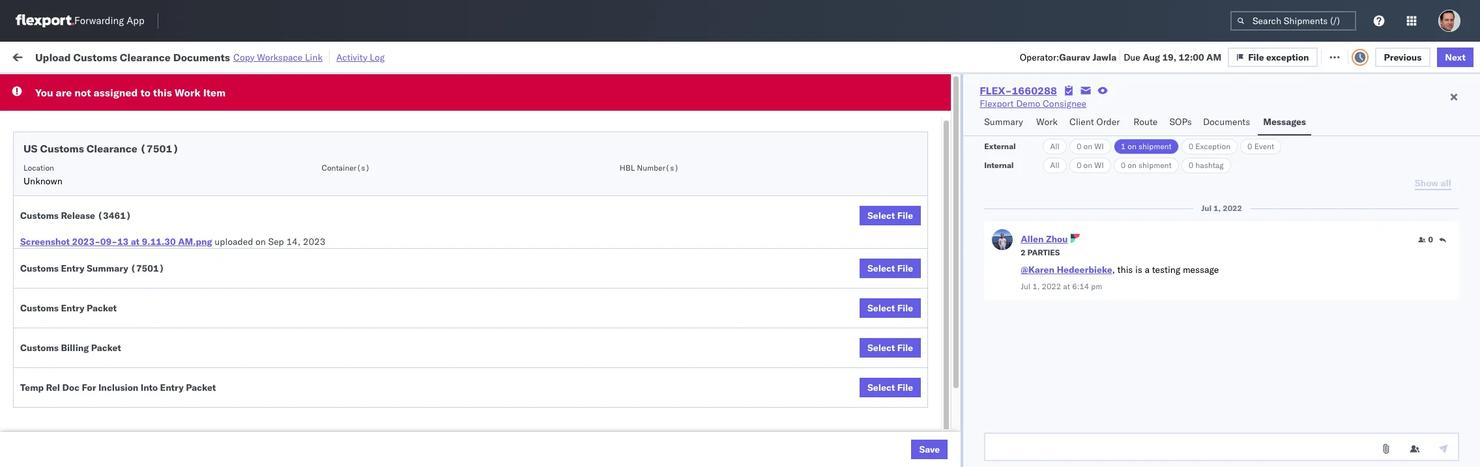 Task type: vqa. For each thing, say whether or not it's contained in the screenshot.
2nd CONFIRM from the bottom
yes



Task type: locate. For each thing, give the bounding box(es) containing it.
2 vertical spatial appointment
[[107, 328, 160, 340]]

upload customs clearance documents
[[30, 271, 192, 283]]

schedule pickup from los angeles, ca button down temp rel doc for inclusion into entry packet
[[30, 414, 190, 428]]

origin
[[1404, 444, 1429, 455]]

0 vertical spatial (7501)
[[140, 142, 179, 155]]

hlxu8034992 for schedule pickup from los angeles, ca
[[1142, 156, 1206, 168]]

1 vertical spatial dec
[[326, 329, 343, 341]]

1 vertical spatial packet
[[91, 342, 121, 354]]

5 flex-1846748 from the top
[[894, 243, 961, 255]]

from for 2nd schedule pickup from los angeles, ca button from the top
[[101, 185, 121, 197]]

1 flex-1846748 from the top
[[894, 128, 961, 140]]

shipment for 1 on shipment
[[1139, 141, 1172, 151]]

1 vertical spatial schedule delivery appointment
[[30, 214, 160, 225]]

file exception
[[1258, 51, 1318, 62], [1249, 51, 1310, 63]]

0
[[1077, 141, 1082, 151], [1189, 141, 1194, 151], [1248, 141, 1253, 151], [1077, 160, 1082, 170], [1121, 160, 1126, 170], [1189, 160, 1194, 170], [1429, 235, 1434, 245]]

all
[[1051, 141, 1060, 151], [1051, 160, 1060, 170]]

container numbers
[[1004, 105, 1073, 115]]

confirm delivery link
[[30, 385, 99, 398]]

4 ceau7522281, hlxu6269489, hlxu8034992 from the top
[[1004, 243, 1206, 254]]

0 vertical spatial confirm
[[30, 357, 63, 369]]

at
[[260, 51, 268, 62], [131, 236, 140, 248], [1064, 282, 1071, 291]]

2 vertical spatial work
[[1037, 116, 1058, 128]]

jul down "0 hashtag"
[[1202, 203, 1212, 213]]

3 pdt, from the top
[[304, 185, 325, 197]]

confirmation of clearance
[[13, 428, 144, 441]]

ceau7522281, hlxu6269489, hlxu8034992
[[1004, 128, 1206, 140], [1004, 156, 1206, 168], [1004, 214, 1206, 226], [1004, 243, 1206, 254], [1004, 271, 1206, 283]]

1 select file button from the top
[[860, 206, 921, 226]]

0 vertical spatial schedule delivery appointment link
[[30, 127, 160, 140]]

(7501) down workitem button
[[140, 142, 179, 155]]

schedule delivery appointment button for 11:59 pm pst, dec 13, 2022
[[30, 328, 160, 342]]

1 vertical spatial 11:59 pm pst, dec 13, 2022
[[260, 329, 384, 341]]

next
[[1446, 51, 1466, 63]]

1 vertical spatial appointment
[[107, 214, 160, 225]]

test123456
[[1110, 128, 1165, 140], [1110, 157, 1165, 169], [1110, 214, 1165, 226], [1110, 272, 1165, 283]]

agent
[[1432, 444, 1456, 455]]

2 gaurav jawla from the top
[[1314, 214, 1368, 226]]

documents inside button
[[145, 271, 192, 283]]

1 vertical spatial jawla
[[1346, 128, 1368, 140]]

5 select file from the top
[[868, 382, 914, 394]]

appointment down workitem button
[[107, 127, 160, 139]]

2 vertical spatial schedule delivery appointment link
[[30, 328, 160, 341]]

client left order
[[1070, 116, 1094, 128]]

6 flex-1846748 from the top
[[894, 272, 961, 283]]

1, down hashtag
[[1214, 203, 1221, 213]]

0 vertical spatial appointment
[[107, 127, 160, 139]]

appointment up confirm pickup from los angeles, ca link
[[107, 328, 160, 340]]

1 : from the left
[[94, 81, 97, 90]]

6 resize handle column header from the left
[[851, 101, 866, 467]]

1 horizontal spatial client
[[1070, 116, 1094, 128]]

1 vertical spatial all button
[[1043, 158, 1067, 173]]

schedule delivery appointment up billing at the left bottom
[[30, 328, 160, 340]]

4 fcl from the top
[[526, 300, 542, 312]]

choi
[[1355, 444, 1374, 455]]

schedule delivery appointment link
[[30, 127, 160, 140], [30, 213, 160, 226], [30, 328, 160, 341]]

1 vertical spatial schedule delivery appointment link
[[30, 213, 160, 226]]

ca for 2nd schedule pickup from los angeles, ca button from the top
[[178, 185, 190, 197]]

3 appointment from the top
[[107, 328, 160, 340]]

gvcu5265864
[[1004, 443, 1068, 455]]

1 horizontal spatial 1,
[[1214, 203, 1221, 213]]

2 select file button from the top
[[860, 259, 921, 278]]

am
[[1207, 51, 1222, 63]]

from down us customs clearance (7501) at the left of the page
[[101, 156, 121, 168]]

0 horizontal spatial 1,
[[1033, 282, 1040, 291]]

2 fcl from the top
[[526, 185, 542, 197]]

test
[[660, 128, 677, 140], [767, 128, 784, 140], [660, 157, 677, 169], [660, 185, 677, 197], [767, 185, 784, 197], [660, 243, 677, 255], [767, 243, 784, 255], [660, 300, 677, 312], [767, 300, 784, 312], [660, 329, 677, 341], [767, 329, 784, 341], [660, 358, 677, 369], [767, 358, 784, 369], [1385, 444, 1402, 455]]

3 select file button from the top
[[860, 299, 921, 318]]

flex-2130387
[[894, 444, 961, 455]]

flex-1846748
[[894, 128, 961, 140], [894, 157, 961, 169], [894, 185, 961, 197], [894, 214, 961, 226], [894, 243, 961, 255], [894, 272, 961, 283]]

schedule pickup from los angeles, ca link for 2nd schedule pickup from los angeles, ca button from the top
[[30, 184, 190, 197]]

hlxu8034992 down 1 on shipment
[[1142, 156, 1206, 168]]

1 vertical spatial 0 on wi
[[1077, 160, 1104, 170]]

0 vertical spatial client
[[603, 105, 624, 115]]

1 pdt, from the top
[[304, 128, 325, 140]]

los up (3461)
[[123, 185, 138, 197]]

1 11:59 pm pdt, nov 4, 2022 from the top
[[260, 128, 379, 140]]

1 vertical spatial upload
[[30, 271, 60, 283]]

1 test123456 from the top
[[1110, 128, 1165, 140]]

1 vertical spatial work
[[175, 86, 201, 99]]

5 hlxu8034992 from the top
[[1142, 271, 1206, 283]]

angeles, down the upload customs clearance documents button
[[140, 300, 176, 311]]

1 vertical spatial client
[[1070, 116, 1094, 128]]

documents inside button
[[1204, 116, 1251, 128]]

schedule delivery appointment button up 2023-
[[30, 213, 160, 227]]

customs up 'location'
[[40, 142, 84, 155]]

2 vertical spatial dec
[[320, 358, 337, 369]]

3 ceau7522281, hlxu6269489, hlxu8034992 from the top
[[1004, 214, 1206, 226]]

los for 4th schedule pickup from los angeles, ca button from the top
[[123, 300, 138, 311]]

(0)
[[212, 51, 229, 62]]

all for external
[[1051, 141, 1060, 151]]

schedule pickup from los angeles, ca link up customs entry summary (7501)
[[30, 242, 190, 255]]

los down us customs clearance (7501) at the left of the page
[[123, 156, 138, 168]]

1 on shipment
[[1121, 141, 1172, 151]]

0 vertical spatial documents
[[173, 51, 230, 64]]

assigned
[[94, 86, 138, 99]]

from down the upload customs clearance documents button
[[101, 300, 121, 311]]

0 horizontal spatial :
[[94, 81, 97, 90]]

0 vertical spatial jawla
[[1093, 51, 1117, 63]]

hlxu8034992 up testing
[[1142, 243, 1206, 254]]

flex-
[[980, 84, 1012, 97], [894, 128, 922, 140], [894, 157, 922, 169], [894, 185, 922, 197], [894, 214, 922, 226], [894, 243, 922, 255], [894, 272, 922, 283], [894, 300, 922, 312], [894, 329, 922, 341], [894, 358, 922, 369], [894, 386, 922, 398], [894, 415, 922, 427], [894, 444, 922, 455]]

select file button for temp rel doc for inclusion into entry packet
[[860, 378, 921, 398]]

1 vertical spatial entry
[[61, 303, 84, 314]]

documents up in
[[173, 51, 230, 64]]

demo
[[1017, 98, 1041, 110]]

schedule pickup from los angeles, ca up clearance
[[30, 414, 190, 426]]

2 shipment from the top
[[1139, 160, 1172, 170]]

entry up customs billing packet
[[61, 303, 84, 314]]

2 schedule pickup from los angeles, ca from the top
[[30, 185, 190, 197]]

4 schedule pickup from los angeles, ca from the top
[[30, 300, 190, 311]]

0 vertical spatial clearance
[[120, 51, 171, 64]]

schedule delivery appointment link for 11:59 pm pst, dec 13, 2022
[[30, 328, 160, 341]]

0 vertical spatial schedule delivery appointment
[[30, 127, 160, 139]]

0 vertical spatial 11:59 pm pst, dec 13, 2022
[[260, 300, 384, 312]]

clearance down 13
[[101, 271, 143, 283]]

0 hashtag
[[1189, 160, 1224, 170]]

3 schedule delivery appointment from the top
[[30, 328, 160, 340]]

upload up by:
[[35, 51, 71, 64]]

schedule
[[30, 127, 69, 139], [30, 156, 69, 168], [30, 185, 69, 197], [30, 214, 69, 225], [30, 242, 69, 254], [30, 300, 69, 311], [30, 328, 69, 340], [30, 414, 69, 426]]

numbers inside button
[[1157, 105, 1190, 115]]

message
[[176, 51, 212, 62]]

2 vertical spatial at
[[1064, 282, 1071, 291]]

8 schedule from the top
[[30, 414, 69, 426]]

2 pdt, from the top
[[304, 157, 325, 169]]

1 shipment from the top
[[1139, 141, 1172, 151]]

activity log button
[[336, 50, 385, 65]]

1 schedule pickup from los angeles, ca button from the top
[[30, 156, 190, 170]]

pm for schedule pickup from los angeles, ca link related to 2nd schedule pickup from los angeles, ca button from the top
[[287, 185, 302, 197]]

client inside the "client name" button
[[603, 105, 624, 115]]

documents down screenshot 2023-09-13 at 9.11.30 am.png uploaded on sep 14, 2023
[[145, 271, 192, 283]]

1 11:59 pm pst, dec 13, 2022 from the top
[[260, 300, 384, 312]]

name
[[626, 105, 647, 115]]

at left risk
[[260, 51, 268, 62]]

2023
[[303, 236, 326, 248]]

1, down the @karen
[[1033, 282, 1040, 291]]

2 hlxu6269489, from the top
[[1073, 156, 1140, 168]]

778
[[240, 51, 257, 62]]

message (0)
[[176, 51, 229, 62]]

client inside client order button
[[1070, 116, 1094, 128]]

6 11:59 from the top
[[260, 329, 285, 341]]

pickup up customs entry summary (7501)
[[71, 242, 99, 254]]

schedule pickup from los angeles, ca down the upload customs clearance documents button
[[30, 300, 190, 311]]

ca for third schedule pickup from los angeles, ca button from the top
[[178, 242, 190, 254]]

: left no
[[303, 81, 305, 90]]

documents up exception in the top of the page
[[1204, 116, 1251, 128]]

in
[[195, 81, 202, 90]]

flex-1893174 button
[[873, 412, 964, 430], [873, 412, 964, 430]]

1 11:59 from the top
[[260, 128, 285, 140]]

packet up confirm pickup from los angeles, ca link
[[91, 342, 121, 354]]

entry
[[61, 263, 84, 274], [61, 303, 84, 314], [160, 382, 184, 394]]

1 horizontal spatial :
[[303, 81, 305, 90]]

hlxu6269489, for schedule delivery appointment
[[1073, 214, 1140, 226]]

schedule pickup from los angeles, ca button down us customs clearance (7501) at the left of the page
[[30, 156, 190, 170]]

sops button
[[1165, 110, 1198, 136]]

2 4, from the top
[[346, 157, 354, 169]]

upload customs clearance documents link
[[30, 270, 192, 283]]

ceau7522281, hlxu6269489, hlxu8034992 for upload customs clearance documents
[[1004, 271, 1206, 283]]

schedule delivery appointment for 11:59 pm pdt, nov 4, 2022
[[30, 127, 160, 139]]

0 vertical spatial 0 on wi
[[1077, 141, 1104, 151]]

schedule pickup from los angeles, ca link up (3461)
[[30, 184, 190, 197]]

schedule pickup from los angeles, ca for first schedule pickup from los angeles, ca button from the top
[[30, 156, 190, 168]]

resize handle column header for the "deadline" button
[[417, 101, 433, 467]]

work left item
[[175, 86, 201, 99]]

0 vertical spatial jul
[[1202, 203, 1212, 213]]

work down container numbers button
[[1037, 116, 1058, 128]]

1 all button from the top
[[1043, 139, 1067, 155]]

0 vertical spatial at
[[260, 51, 268, 62]]

clearance inside button
[[101, 271, 143, 283]]

5 schedule from the top
[[30, 242, 69, 254]]

hlxu8034992 down jul 1, 2022
[[1142, 214, 1206, 226]]

summary down 09-
[[87, 263, 128, 274]]

schedule pickup from los angeles, ca up (3461)
[[30, 185, 190, 197]]

0 horizontal spatial this
[[153, 86, 172, 99]]

at right 13
[[131, 236, 140, 248]]

2 vertical spatial pst,
[[298, 358, 318, 369]]

test123456 for upload customs clearance documents
[[1110, 272, 1165, 283]]

4 select file button from the top
[[860, 338, 921, 358]]

resize handle column header for the "client name" button at top left
[[687, 101, 703, 467]]

0 vertical spatial 13,
[[345, 300, 360, 312]]

2 horizontal spatial at
[[1064, 282, 1071, 291]]

2 confirm from the top
[[30, 386, 63, 397]]

schedule delivery appointment button up billing at the left bottom
[[30, 328, 160, 342]]

2 schedule delivery appointment from the top
[[30, 214, 160, 225]]

clearance for upload customs clearance documents
[[101, 271, 143, 283]]

a
[[1145, 264, 1150, 276]]

0 vertical spatial work
[[143, 51, 165, 62]]

los inside button
[[118, 357, 132, 369]]

5 resize handle column header from the left
[[687, 101, 703, 467]]

0 vertical spatial shipment
[[1139, 141, 1172, 151]]

schedule pickup from los angeles, ca down us customs clearance (7501) at the left of the page
[[30, 156, 190, 168]]

2 all button from the top
[[1043, 158, 1067, 173]]

angeles, down us customs clearance (7501) at the left of the page
[[140, 156, 176, 168]]

clearance for upload customs clearance documents copy workspace link
[[120, 51, 171, 64]]

clearance up work,
[[120, 51, 171, 64]]

packet for customs billing packet
[[91, 342, 121, 354]]

container(s)
[[322, 163, 370, 173]]

angeles, for 4th schedule pickup from los angeles, ca button from the top
[[140, 300, 176, 311]]

(7501) down 9.11.30
[[131, 263, 165, 274]]

lhuu7894563,
[[1004, 300, 1071, 312]]

3 schedule delivery appointment link from the top
[[30, 328, 160, 341]]

4 resize handle column header from the left
[[581, 101, 596, 467]]

11 resize handle column header from the left
[[1447, 101, 1463, 467]]

angeles, up 9.11.30
[[140, 185, 176, 197]]

0 vertical spatial entry
[[61, 263, 84, 274]]

1 vertical spatial this
[[1118, 264, 1133, 276]]

customs release (3461)
[[20, 210, 131, 222]]

los for "confirm pickup from los angeles, ca" button
[[118, 357, 132, 369]]

id
[[889, 105, 897, 115]]

appointment up 13
[[107, 214, 160, 225]]

4 hlxu8034992 from the top
[[1142, 243, 1206, 254]]

los down the upload customs clearance documents button
[[123, 300, 138, 311]]

shipment down 1 on shipment
[[1139, 160, 1172, 170]]

from for first schedule pickup from los angeles, ca button from the top
[[101, 156, 121, 168]]

app
[[127, 15, 145, 27]]

schedule pickup from los angeles, ca link
[[30, 156, 190, 169], [30, 184, 190, 197], [30, 242, 190, 255], [30, 299, 190, 312]]

1 gaurav jawla from the top
[[1314, 128, 1368, 140]]

import work
[[111, 51, 165, 62]]

1 vertical spatial confirm
[[30, 386, 63, 397]]

1 4, from the top
[[346, 128, 354, 140]]

resize handle column header for consignee button
[[851, 101, 866, 467]]

(7501) for customs entry summary (7501)
[[131, 263, 165, 274]]

1 vertical spatial wi
[[1095, 160, 1104, 170]]

0 vertical spatial schedule delivery appointment button
[[30, 127, 160, 141]]

pickup up of
[[71, 414, 99, 426]]

2 vertical spatial schedule delivery appointment
[[30, 328, 160, 340]]

1 horizontal spatial this
[[1118, 264, 1133, 276]]

0 horizontal spatial summary
[[87, 263, 128, 274]]

flex-1660288 link
[[980, 84, 1057, 97]]

entry right into
[[160, 382, 184, 394]]

from for "confirm pickup from los angeles, ca" button
[[96, 357, 115, 369]]

exception
[[1276, 51, 1318, 62], [1267, 51, 1310, 63]]

customs billing packet
[[20, 342, 121, 354]]

shipment up 0 on shipment
[[1139, 141, 1172, 151]]

0 on wi for 0
[[1077, 160, 1104, 170]]

0 horizontal spatial client
[[603, 105, 624, 115]]

this inside @karen hedeerbieke , this is a testing message jul 1, 2022 at 6:14 pm
[[1118, 264, 1133, 276]]

bosch
[[603, 128, 629, 140], [709, 128, 735, 140], [603, 157, 629, 169], [603, 185, 629, 197], [709, 185, 735, 197], [603, 243, 629, 255], [709, 243, 735, 255], [603, 300, 629, 312], [709, 300, 735, 312], [603, 329, 629, 341], [709, 329, 735, 341], [603, 358, 629, 369], [709, 358, 735, 369]]

1 vertical spatial (7501)
[[131, 263, 165, 274]]

1 vertical spatial jul
[[1021, 282, 1031, 291]]

schedule delivery appointment up us customs clearance (7501) at the left of the page
[[30, 127, 160, 139]]

0 horizontal spatial consignee
[[709, 105, 747, 115]]

deadline button
[[253, 102, 420, 115]]

documents
[[173, 51, 230, 64], [1204, 116, 1251, 128], [145, 271, 192, 283]]

2 numbers from the left
[[1157, 105, 1190, 115]]

778 at risk
[[240, 51, 285, 62]]

1 vertical spatial gaurav jawla
[[1314, 214, 1368, 226]]

pm for 11:59 pm pst, dec 13, 2022 schedule delivery appointment link
[[287, 329, 302, 341]]

schedule pickup from los angeles, ca up customs entry summary (7501)
[[30, 242, 190, 254]]

numbers inside button
[[1040, 105, 1073, 115]]

from up temp rel doc for inclusion into entry packet
[[96, 357, 115, 369]]

1 vertical spatial 1,
[[1033, 282, 1040, 291]]

resize handle column header for mbl/mawb numbers button
[[1292, 101, 1308, 467]]

0 vertical spatial all
[[1051, 141, 1060, 151]]

packet right into
[[186, 382, 216, 394]]

customs up the customs entry packet
[[62, 271, 99, 283]]

dec for confirm pickup from los angeles, ca
[[320, 358, 337, 369]]

schedule delivery appointment link up billing at the left bottom
[[30, 328, 160, 341]]

0 vertical spatial all button
[[1043, 139, 1067, 155]]

schedule pickup from los angeles, ca button up (3461)
[[30, 184, 190, 199]]

2
[[1021, 248, 1026, 258]]

None text field
[[985, 433, 1460, 462]]

1 vertical spatial all
[[1051, 160, 1060, 170]]

3 flex-1889466 from the top
[[894, 358, 961, 369]]

7 resize handle column header from the left
[[981, 101, 997, 467]]

from right 2023-
[[101, 242, 121, 254]]

1 vertical spatial pst,
[[304, 329, 324, 341]]

4 select file from the top
[[868, 342, 914, 354]]

0 vertical spatial pst,
[[304, 300, 324, 312]]

schedule pickup from los angeles, ca link down the upload customs clearance documents button
[[30, 299, 190, 312]]

schedule pickup from los angeles, ca button up customs entry summary (7501)
[[30, 242, 190, 256]]

shipment for 0 on shipment
[[1139, 160, 1172, 170]]

los right 09-
[[123, 242, 138, 254]]

track
[[332, 51, 354, 62]]

9 resize handle column header from the left
[[1292, 101, 1308, 467]]

this right ','
[[1118, 264, 1133, 276]]

1 1889466 from the top
[[922, 300, 961, 312]]

1 horizontal spatial summary
[[985, 116, 1024, 128]]

2 vertical spatial documents
[[145, 271, 192, 283]]

packet down the upload customs clearance documents button
[[87, 303, 117, 314]]

2 ceau7522281, hlxu6269489, hlxu8034992 from the top
[[1004, 156, 1206, 168]]

client for client order
[[1070, 116, 1094, 128]]

3 hlxu8034992 from the top
[[1142, 214, 1206, 226]]

2 vertical spatial schedule delivery appointment button
[[30, 328, 160, 342]]

work right import
[[143, 51, 165, 62]]

angeles,
[[140, 156, 176, 168], [140, 185, 176, 197], [140, 242, 176, 254], [140, 300, 176, 311], [135, 357, 170, 369], [140, 414, 176, 426]]

test123456 for schedule pickup from los angeles, ca
[[1110, 157, 1165, 169]]

5 select file button from the top
[[860, 378, 921, 398]]

schedule pickup from los angeles, ca link down us customs clearance (7501) at the left of the page
[[30, 156, 190, 169]]

entry down 2023-
[[61, 263, 84, 274]]

entry for summary
[[61, 263, 84, 274]]

3 schedule pickup from los angeles, ca link from the top
[[30, 242, 190, 255]]

upload inside button
[[30, 271, 60, 283]]

1 vertical spatial clearance
[[87, 142, 137, 155]]

0 on wi for 1
[[1077, 141, 1104, 151]]

summary down flexport
[[985, 116, 1024, 128]]

bosch ocean test
[[603, 128, 677, 140], [709, 128, 784, 140], [603, 157, 677, 169], [603, 185, 677, 197], [709, 185, 784, 197], [603, 243, 677, 255], [709, 243, 784, 255], [603, 300, 677, 312], [709, 300, 784, 312], [603, 329, 677, 341], [709, 329, 784, 341], [603, 358, 677, 369], [709, 358, 784, 369]]

2 horizontal spatial work
[[1037, 116, 1058, 128]]

7 schedule from the top
[[30, 328, 69, 340]]

file for customs release (3461)
[[898, 210, 914, 222]]

1 horizontal spatial numbers
[[1157, 105, 1190, 115]]

schedule delivery appointment up 2023-
[[30, 214, 160, 225]]

0 vertical spatial packet
[[87, 303, 117, 314]]

this right to
[[153, 86, 172, 99]]

0 vertical spatial wi
[[1095, 141, 1104, 151]]

1 vertical spatial shipment
[[1139, 160, 1172, 170]]

9.11.30
[[142, 236, 176, 248]]

3 schedule pickup from los angeles, ca from the top
[[30, 242, 190, 254]]

1 vertical spatial 13,
[[345, 329, 360, 341]]

4 1846748 from the top
[[922, 214, 961, 226]]

pdt,
[[304, 128, 325, 140], [304, 157, 325, 169], [304, 185, 325, 197], [304, 243, 325, 255]]

3 schedule delivery appointment button from the top
[[30, 328, 160, 342]]

1893174
[[922, 415, 961, 427]]

0 vertical spatial this
[[153, 86, 172, 99]]

confirm for confirm delivery
[[30, 386, 63, 397]]

test123456 for schedule delivery appointment
[[1110, 214, 1165, 226]]

deadline
[[260, 105, 291, 115]]

2 11:59 from the top
[[260, 157, 285, 169]]

angeles, for third schedule pickup from los angeles, ca button from the top
[[140, 242, 176, 254]]

2 vertical spatial clearance
[[101, 271, 143, 283]]

:
[[94, 81, 97, 90], [303, 81, 305, 90]]

appointment for 11:59 pm pdt, nov 4, 2022
[[107, 127, 160, 139]]

1 vertical spatial schedule delivery appointment button
[[30, 213, 160, 227]]

at left 6:14
[[1064, 282, 1071, 291]]

select file for customs billing packet
[[868, 342, 914, 354]]

pm for confirm pickup from los angeles, ca link
[[282, 358, 296, 369]]

clearance for us customs clearance (7501)
[[87, 142, 137, 155]]

hlxu8034992 up 1 on shipment
[[1142, 128, 1206, 140]]

from up (3461)
[[101, 185, 121, 197]]

hlxu8034992 for schedule delivery appointment
[[1142, 214, 1206, 226]]

messages button
[[1259, 110, 1312, 136]]

0 exception
[[1189, 141, 1231, 151]]

1 schedule delivery appointment link from the top
[[30, 127, 160, 140]]

jul down the @karen
[[1021, 282, 1031, 291]]

flex
[[873, 105, 887, 115]]

5 fcl from the top
[[526, 329, 542, 341]]

schedule pickup from los angeles, ca for third schedule pickup from los angeles, ca button from the top
[[30, 242, 190, 254]]

schedule delivery appointment button up us customs clearance (7501) at the left of the page
[[30, 127, 160, 141]]

container
[[1004, 105, 1038, 115]]

2 0 on wi from the top
[[1077, 160, 1104, 170]]

: right "not"
[[94, 81, 97, 90]]

0 horizontal spatial work
[[143, 51, 165, 62]]

hlxu8034992 up abcdefg78456546
[[1142, 271, 1206, 283]]

hbl
[[620, 163, 635, 173]]

flex id button
[[866, 102, 984, 115]]

delivery
[[71, 127, 104, 139], [71, 214, 104, 225], [71, 328, 104, 340], [66, 386, 99, 397]]

customs down screenshot
[[20, 263, 59, 274]]

schedule delivery appointment link up us customs clearance (7501) at the left of the page
[[30, 127, 160, 140]]

ca for 4th schedule pickup from los angeles, ca button from the top
[[178, 300, 190, 311]]

select file
[[868, 210, 914, 222], [868, 263, 914, 274], [868, 303, 914, 314], [868, 342, 914, 354], [868, 382, 914, 394]]

1 appointment from the top
[[107, 127, 160, 139]]

3 ceau7522281, from the top
[[1004, 214, 1071, 226]]

pickup inside confirm pickup from los angeles, ca link
[[66, 357, 94, 369]]

billing
[[61, 342, 89, 354]]

angeles, right 13
[[140, 242, 176, 254]]

resize handle column header for container numbers button
[[1088, 101, 1103, 467]]

1 vertical spatial documents
[[1204, 116, 1251, 128]]

angeles, inside button
[[135, 357, 170, 369]]

upload down screenshot
[[30, 271, 60, 283]]

from inside button
[[96, 357, 115, 369]]

1 schedule pickup from los angeles, ca link from the top
[[30, 156, 190, 169]]

gaurav jawla
[[1314, 128, 1368, 140], [1314, 214, 1368, 226]]

ca inside confirm pickup from los angeles, ca link
[[173, 357, 185, 369]]

allen
[[1021, 233, 1044, 245]]

3 select file from the top
[[868, 303, 914, 314]]

all for internal
[[1051, 160, 1060, 170]]

2 test123456 from the top
[[1110, 157, 1165, 169]]

wi for 1
[[1095, 141, 1104, 151]]

clearance down workitem button
[[87, 142, 137, 155]]

allen zhou
[[1021, 233, 1068, 245]]

1 horizontal spatial consignee
[[1043, 98, 1087, 110]]

resize handle column header
[[236, 101, 252, 467], [417, 101, 433, 467], [475, 101, 490, 467], [581, 101, 596, 467], [687, 101, 703, 467], [851, 101, 866, 467], [981, 101, 997, 467], [1088, 101, 1103, 467], [1292, 101, 1308, 467], [1398, 101, 1414, 467], [1447, 101, 1463, 467]]

0 vertical spatial gaurav jawla
[[1314, 128, 1368, 140]]

1 all from the top
[[1051, 141, 1060, 151]]

pickup down billing at the left bottom
[[66, 357, 94, 369]]

schedule delivery appointment link up 2023-
[[30, 213, 160, 226]]

0 horizontal spatial jul
[[1021, 282, 1031, 291]]

select file button for customs release (3461)
[[860, 206, 921, 226]]

pickup up release
[[71, 185, 99, 197]]

(7501)
[[140, 142, 179, 155], [131, 263, 165, 274]]

0 vertical spatial summary
[[985, 116, 1024, 128]]

0 vertical spatial upload
[[35, 51, 71, 64]]

angeles, up into
[[135, 357, 170, 369]]

confirm pickup from los angeles, ca button
[[30, 356, 185, 371]]

1 fcl from the top
[[526, 128, 542, 140]]

2 wi from the top
[[1095, 160, 1104, 170]]

1 0 on wi from the top
[[1077, 141, 1104, 151]]

4 schedule pickup from los angeles, ca link from the top
[[30, 299, 190, 312]]

client left name
[[603, 105, 624, 115]]

schedule pickup from los angeles, ca link for third schedule pickup from los angeles, ca button from the top
[[30, 242, 190, 255]]

1 vertical spatial at
[[131, 236, 140, 248]]

Search Shipments (/) text field
[[1231, 11, 1357, 31]]

work button
[[1031, 110, 1065, 136]]

0 horizontal spatial numbers
[[1040, 105, 1073, 115]]

2 : from the left
[[303, 81, 305, 90]]

14,
[[286, 236, 301, 248]]

client name button
[[596, 102, 690, 115]]

2022 inside @karen hedeerbieke , this is a testing message jul 1, 2022 at 6:14 pm
[[1042, 282, 1062, 291]]

2130387
[[922, 444, 961, 455]]

customs up status
[[73, 51, 117, 64]]

previous
[[1385, 51, 1422, 63]]

at inside @karen hedeerbieke , this is a testing message jul 1, 2022 at 6:14 pm
[[1064, 282, 1071, 291]]

los up inclusion
[[118, 357, 132, 369]]

us
[[23, 142, 38, 155]]

4 select from the top
[[868, 342, 895, 354]]

pm
[[1092, 282, 1103, 291]]

schedule pickup from los angeles, ca button down the upload customs clearance documents button
[[30, 299, 190, 313]]

1 schedule delivery appointment button from the top
[[30, 127, 160, 141]]

187
[[300, 51, 317, 62]]

ocean fcl
[[497, 128, 542, 140], [497, 185, 542, 197], [497, 243, 542, 255], [497, 300, 542, 312], [497, 329, 542, 341], [497, 358, 542, 369]]

copy
[[233, 51, 255, 63]]

0 button
[[1419, 235, 1434, 245]]



Task type: describe. For each thing, give the bounding box(es) containing it.
: for snoozed
[[303, 81, 305, 90]]

0 vertical spatial gaurav
[[1060, 51, 1091, 63]]

5 1846748 from the top
[[922, 243, 961, 255]]

messages
[[1264, 116, 1307, 128]]

file for temp rel doc for inclusion into entry packet
[[898, 382, 914, 394]]

confirm pickup from los angeles, ca
[[30, 357, 185, 369]]

from for 4th schedule pickup from los angeles, ca button from the top
[[101, 300, 121, 311]]

batch action button
[[1387, 47, 1472, 66]]

0 event
[[1248, 141, 1275, 151]]

testing
[[1152, 264, 1181, 276]]

blocked,
[[160, 81, 193, 90]]

file for customs billing packet
[[898, 342, 914, 354]]

2 flex-1846748 from the top
[[894, 157, 961, 169]]

select for customs billing packet
[[868, 342, 895, 354]]

exception
[[1196, 141, 1231, 151]]

angeles, for 2nd schedule pickup from los angeles, ca button from the top
[[140, 185, 176, 197]]

1, inside @karen hedeerbieke , this is a testing message jul 1, 2022 at 6:14 pm
[[1033, 282, 1040, 291]]

1
[[1121, 141, 1126, 151]]

mode button
[[490, 102, 583, 115]]

hlxu8034992 for upload customs clearance documents
[[1142, 271, 1206, 283]]

upload for upload customs clearance documents
[[30, 271, 60, 283]]

customs left billing at the left bottom
[[20, 342, 59, 354]]

customs up screenshot
[[20, 210, 59, 222]]

los up clearance
[[123, 414, 138, 426]]

message
[[1183, 264, 1219, 276]]

1 horizontal spatial work
[[175, 86, 201, 99]]

angeles, for "confirm pickup from los angeles, ca" button
[[135, 357, 170, 369]]

entry for packet
[[61, 303, 84, 314]]

customs up customs billing packet
[[20, 303, 59, 314]]

numbers for container numbers
[[1040, 105, 1073, 115]]

hlxu6269489, for upload customs clearance documents
[[1073, 271, 1140, 283]]

confirm delivery
[[30, 386, 99, 397]]

-
[[1376, 444, 1382, 455]]

hedeerbieke
[[1057, 264, 1113, 276]]

save button
[[912, 440, 948, 460]]

0 vertical spatial 1,
[[1214, 203, 1221, 213]]

ca for first schedule pickup from los angeles, ca button from the top
[[178, 156, 190, 168]]

0 inside "button"
[[1429, 235, 1434, 245]]

customs entry packet
[[20, 303, 117, 314]]

rel
[[46, 382, 60, 394]]

2 nov from the top
[[327, 157, 344, 169]]

3 schedule pickup from los angeles, ca button from the top
[[30, 242, 190, 256]]

flexport demo consignee
[[980, 98, 1087, 110]]

5 schedule pickup from los angeles, ca from the top
[[30, 414, 190, 426]]

by:
[[47, 80, 60, 92]]

4 schedule pickup from los angeles, ca button from the top
[[30, 299, 190, 313]]

1 hlxu8034992 from the top
[[1142, 128, 1206, 140]]

@karen
[[1021, 264, 1055, 276]]

1 schedule from the top
[[30, 127, 69, 139]]

1 ceau7522281, hlxu6269489, hlxu8034992 from the top
[[1004, 128, 1206, 140]]

jul inside @karen hedeerbieke , this is a testing message jul 1, 2022 at 6:14 pm
[[1021, 282, 1031, 291]]

6 fcl from the top
[[526, 358, 542, 369]]

4 1889466 from the top
[[922, 386, 961, 398]]

schedule pickup from los angeles, ca for 2nd schedule pickup from los angeles, ca button from the top
[[30, 185, 190, 197]]

pm for schedule delivery appointment link related to 11:59 pm pdt, nov 4, 2022
[[287, 128, 302, 140]]

12:00
[[1179, 51, 1205, 63]]

2 vertical spatial entry
[[160, 382, 184, 394]]

2 appointment from the top
[[107, 214, 160, 225]]

resize handle column header for workitem button
[[236, 101, 252, 467]]

schedule delivery appointment button for 11:59 pm pdt, nov 4, 2022
[[30, 127, 160, 141]]

2 schedule from the top
[[30, 156, 69, 168]]

for
[[82, 382, 96, 394]]

select for customs release (3461)
[[868, 210, 895, 222]]

6 schedule from the top
[[30, 300, 69, 311]]

angeles, down into
[[140, 414, 176, 426]]

from for third schedule pickup from los angeles, ca button from the top
[[101, 242, 121, 254]]

4 ceau7522281, from the top
[[1004, 243, 1071, 254]]

4 hlxu6269489, from the top
[[1073, 243, 1140, 254]]

4 ocean fcl from the top
[[497, 300, 542, 312]]

select for customs entry packet
[[868, 303, 895, 314]]

sops
[[1170, 116, 1192, 128]]

3 11:59 pm pdt, nov 4, 2022 from the top
[[260, 185, 379, 197]]

work,
[[138, 81, 159, 90]]

6:14
[[1073, 282, 1090, 291]]

4 11:59 from the top
[[260, 243, 285, 255]]

flexport demo consignee link
[[980, 97, 1087, 110]]

4 pdt, from the top
[[304, 243, 325, 255]]

3 ocean fcl from the top
[[497, 243, 542, 255]]

schedule pickup from los angeles, ca link for 4th schedule pickup from los angeles, ca button from the top
[[30, 299, 190, 312]]

delivery inside button
[[66, 386, 99, 397]]

filtered
[[13, 80, 45, 92]]

select file button for customs entry summary (7501)
[[860, 259, 921, 278]]

consignee inside button
[[709, 105, 747, 115]]

2 1889466 from the top
[[922, 329, 961, 341]]

select file for customs release (3461)
[[868, 210, 914, 222]]

risk
[[270, 51, 285, 62]]

ceau7522281, hlxu6269489, hlxu8034992 for schedule pickup from los angeles, ca
[[1004, 156, 1206, 168]]

2 schedule delivery appointment button from the top
[[30, 213, 160, 227]]

hashtag
[[1196, 160, 1224, 170]]

4 flex-1846748 from the top
[[894, 214, 961, 226]]

5 11:59 from the top
[[260, 300, 285, 312]]

schedule delivery appointment link for 11:59 pm pdt, nov 4, 2022
[[30, 127, 160, 140]]

4 schedule from the top
[[30, 214, 69, 225]]

1 horizontal spatial at
[[260, 51, 268, 62]]

pst, for schedule delivery appointment
[[304, 329, 324, 341]]

location unknown
[[23, 163, 63, 187]]

10 resize handle column header from the left
[[1398, 101, 1414, 467]]

19,
[[1163, 51, 1177, 63]]

4 nov from the top
[[327, 243, 344, 255]]

ca for "confirm pickup from los angeles, ca" button
[[173, 357, 185, 369]]

0 horizontal spatial at
[[131, 236, 140, 248]]

file for customs entry packet
[[898, 303, 914, 314]]

customs inside upload customs clearance documents link
[[62, 271, 99, 283]]

clearance
[[94, 428, 144, 441]]

schedule pickup from los angeles, ca link for first schedule pickup from los angeles, ca button from the top
[[30, 156, 190, 169]]

1 nov from the top
[[327, 128, 344, 140]]

batch action
[[1407, 51, 1464, 62]]

select file for customs entry summary (7501)
[[868, 263, 914, 274]]

1 vertical spatial gaurav
[[1314, 128, 1344, 140]]

0 vertical spatial dec
[[326, 300, 343, 312]]

copy workspace link button
[[233, 51, 323, 63]]

numbers for mbl/mawb numbers
[[1157, 105, 1190, 115]]

ceau7522281, for schedule delivery appointment
[[1004, 214, 1071, 226]]

are
[[56, 86, 72, 99]]

@karen hedeerbieke button
[[1021, 264, 1113, 276]]

item
[[203, 86, 226, 99]]

2 vertical spatial packet
[[186, 382, 216, 394]]

unknown
[[23, 175, 63, 187]]

ceau7522281, hlxu6269489, hlxu8034992 for schedule delivery appointment
[[1004, 214, 1206, 226]]

4 4, from the top
[[346, 243, 354, 255]]

client for client name
[[603, 105, 624, 115]]

sep
[[268, 236, 284, 248]]

all button for external
[[1043, 139, 1067, 155]]

operator: gaurav jawla
[[1020, 51, 1117, 63]]

us customs clearance (7501)
[[23, 142, 179, 155]]

Search Work text field
[[1042, 47, 1184, 66]]

upload customs clearance documents copy workspace link
[[35, 51, 323, 64]]

consignee button
[[703, 102, 853, 115]]

4 flex-1889466 from the top
[[894, 386, 961, 398]]

from up clearance
[[101, 414, 121, 426]]

2 vertical spatial gaurav
[[1314, 214, 1344, 226]]

2 schedule pickup from los angeles, ca button from the top
[[30, 184, 190, 199]]

you are not assigned to this work item
[[35, 86, 226, 99]]

am.png
[[178, 236, 212, 248]]

pm for third schedule pickup from los angeles, ca button from the top's schedule pickup from los angeles, ca link
[[287, 243, 302, 255]]

2 schedule delivery appointment link from the top
[[30, 213, 160, 226]]

los for 2nd schedule pickup from los angeles, ca button from the top
[[123, 185, 138, 197]]

pickup down customs entry summary (7501)
[[71, 300, 99, 311]]

my work
[[13, 47, 71, 66]]

select file for temp rel doc for inclusion into entry packet
[[868, 382, 914, 394]]

forwarding
[[74, 15, 124, 27]]

jaehyung
[[1314, 444, 1353, 455]]

inclusion
[[98, 382, 138, 394]]

maeu9408431
[[1110, 444, 1176, 455]]

action
[[1435, 51, 1464, 62]]

appointment for 11:59 pm pst, dec 13, 2022
[[107, 328, 160, 340]]

pickup down us customs clearance (7501) at the left of the page
[[71, 156, 99, 168]]

4 11:59 pm pdt, nov 4, 2022 from the top
[[260, 243, 379, 255]]

hbl number(s)
[[620, 163, 679, 173]]

route button
[[1129, 110, 1165, 136]]

3 fcl from the top
[[526, 243, 542, 255]]

3 nov from the top
[[327, 185, 344, 197]]

external
[[985, 141, 1016, 151]]

select file button for customs entry packet
[[860, 299, 921, 318]]

confirm for confirm pickup from los angeles, ca
[[30, 357, 63, 369]]

1 vertical spatial summary
[[87, 263, 128, 274]]

3 schedule from the top
[[30, 185, 69, 197]]

6 1846748 from the top
[[922, 272, 961, 283]]

1 flex-1889466 from the top
[[894, 300, 961, 312]]

2 1846748 from the top
[[922, 157, 961, 169]]

you
[[35, 86, 53, 99]]

ceau7522281, for upload customs clearance documents
[[1004, 271, 1071, 283]]

los for third schedule pickup from los angeles, ca button from the top
[[123, 242, 138, 254]]

3 4, from the top
[[346, 185, 354, 197]]

doc
[[62, 382, 80, 394]]

1 ceau7522281, from the top
[[1004, 128, 1071, 140]]

snoozed
[[273, 81, 303, 90]]

2 11:59 pm pst, dec 13, 2022 from the top
[[260, 329, 384, 341]]

flex-1893174
[[894, 415, 961, 427]]

angeles, for first schedule pickup from los angeles, ca button from the top
[[140, 156, 176, 168]]

flexport. image
[[16, 14, 74, 27]]

flexport
[[980, 98, 1014, 110]]

select file for customs entry packet
[[868, 303, 914, 314]]

pst, for confirm pickup from los angeles, ca
[[298, 358, 318, 369]]

file for customs entry summary (7501)
[[898, 263, 914, 274]]

select file button for customs billing packet
[[860, 338, 921, 358]]

2 13, from the top
[[345, 329, 360, 341]]

resize handle column header for mode button
[[581, 101, 596, 467]]

upload customs clearance documents button
[[30, 270, 192, 285]]

select for temp rel doc for inclusion into entry packet
[[868, 382, 895, 394]]

los for first schedule pickup from los angeles, ca button from the top
[[123, 156, 138, 168]]

select for customs entry summary (7501)
[[868, 263, 895, 274]]

3 1889466 from the top
[[922, 358, 961, 369]]

1 ocean fcl from the top
[[497, 128, 542, 140]]

is
[[1136, 264, 1143, 276]]

1 horizontal spatial jul
[[1202, 203, 1212, 213]]

summary inside summary 'button'
[[985, 116, 1024, 128]]

2 11:59 pm pdt, nov 4, 2022 from the top
[[260, 157, 379, 169]]

confirmation
[[13, 428, 79, 441]]

packet for customs entry packet
[[87, 303, 117, 314]]

3 flex-1846748 from the top
[[894, 185, 961, 197]]

6 ocean fcl from the top
[[497, 358, 542, 369]]

mode
[[497, 105, 517, 115]]

resize handle column header for flex id button
[[981, 101, 997, 467]]

1 hlxu6269489, from the top
[[1073, 128, 1140, 140]]

status
[[71, 81, 94, 90]]

documents for upload customs clearance documents
[[145, 271, 192, 283]]

documents for upload customs clearance documents copy workspace link
[[173, 51, 230, 64]]

3 11:59 from the top
[[260, 185, 285, 197]]

3 resize handle column header from the left
[[475, 101, 490, 467]]

forwarding app link
[[16, 14, 145, 27]]

ceau7522281, for schedule pickup from los angeles, ca
[[1004, 156, 1071, 168]]

due aug 19, 12:00 am
[[1124, 51, 1222, 63]]

5 schedule pickup from los angeles, ca button from the top
[[30, 414, 190, 428]]

workspace
[[257, 51, 303, 63]]

schedule pickup from los angeles, ca for 4th schedule pickup from los angeles, ca button from the top
[[30, 300, 190, 311]]

3 1846748 from the top
[[922, 185, 961, 197]]

2 flex-1889466 from the top
[[894, 329, 961, 341]]

schedule delivery appointment for 11:59 pm pst, dec 13, 2022
[[30, 328, 160, 340]]

upload for upload customs clearance documents copy workspace link
[[35, 51, 71, 64]]

work
[[37, 47, 71, 66]]

1 13, from the top
[[345, 300, 360, 312]]

hlxu6269489, for schedule pickup from los angeles, ca
[[1073, 156, 1140, 168]]

@karen hedeerbieke , this is a testing message jul 1, 2022 at 6:14 pm
[[1021, 264, 1219, 291]]

snooze
[[439, 105, 465, 115]]

: for status
[[94, 81, 97, 90]]

aug
[[1143, 51, 1161, 63]]

due
[[1124, 51, 1141, 63]]

into
[[141, 382, 158, 394]]

0 on shipment
[[1121, 160, 1172, 170]]

5 ocean fcl from the top
[[497, 329, 542, 341]]

confirm delivery button
[[30, 385, 99, 399]]

2023-
[[72, 236, 100, 248]]

snoozed : no
[[273, 81, 319, 90]]

dec for schedule delivery appointment
[[326, 329, 343, 341]]

2 ocean fcl from the top
[[497, 185, 542, 197]]

log
[[370, 51, 385, 63]]

4:00 pm pst, dec 23, 2022
[[260, 358, 379, 369]]

2 vertical spatial jawla
[[1346, 214, 1368, 226]]

wi for 0
[[1095, 160, 1104, 170]]

1 1846748 from the top
[[922, 128, 961, 140]]



